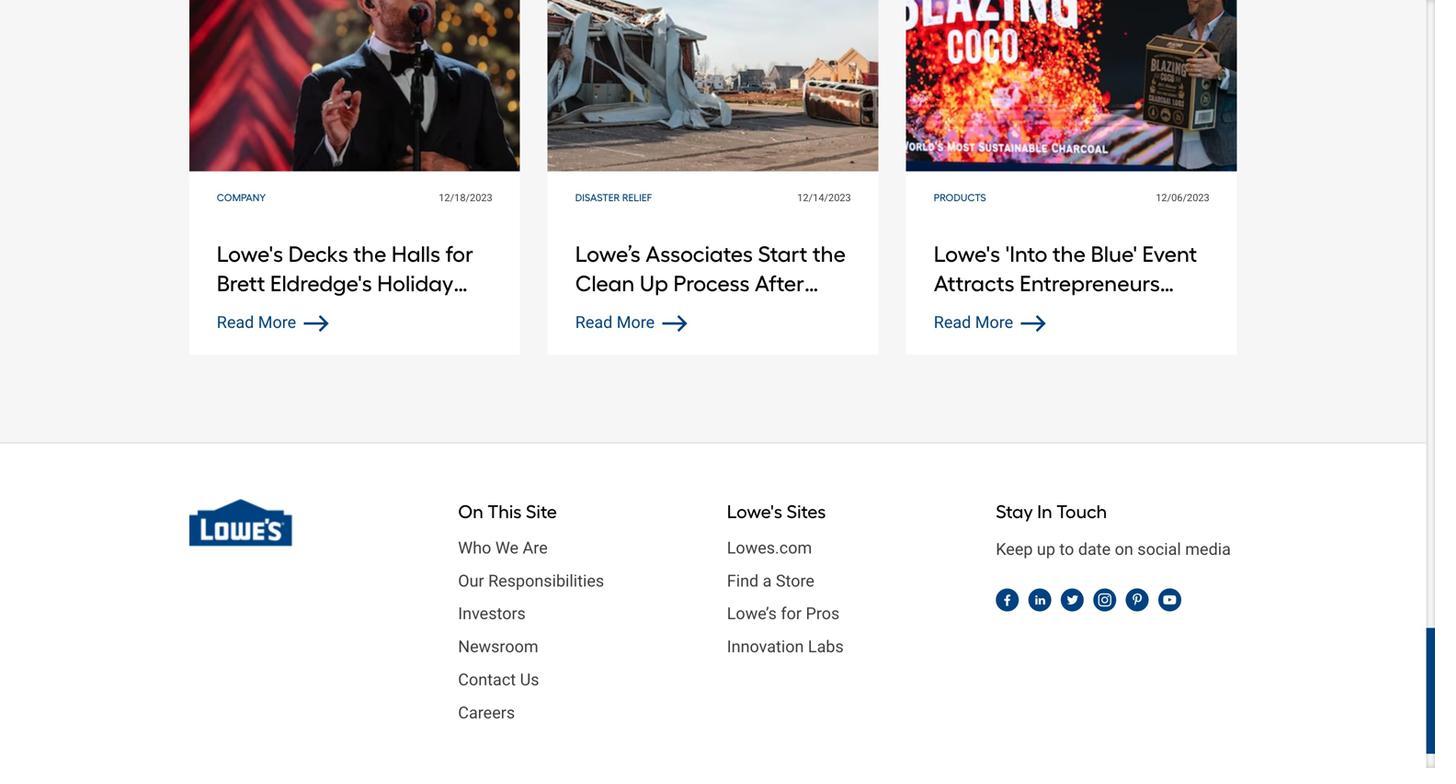 Task type: describe. For each thing, give the bounding box(es) containing it.
decks
[[288, 241, 348, 268]]

investors
[[458, 605, 526, 624]]

attracts
[[934, 270, 1015, 297]]

on this site
[[458, 501, 557, 523]]

for inside lowe's decks the halls for brett eldredge's holiday tour
[[446, 241, 474, 268]]

we
[[496, 539, 519, 558]]

lowes.com
[[727, 539, 812, 558]]

lowe's 'into the blue' event attracts entrepreneurs from around the country
[[934, 241, 1198, 326]]

contact us link
[[458, 664, 700, 698]]

stay in touch
[[996, 501, 1107, 523]]

the up the entrepreneurs at the right top of page
[[1053, 241, 1086, 268]]

eldredge's
[[270, 270, 372, 297]]

products
[[934, 192, 987, 204]]

media
[[1186, 540, 1231, 559]]

stay
[[996, 501, 1033, 523]]

country
[[1104, 300, 1186, 326]]

lowe's 'into the blue' event attracts entrepreneurs from around the country link
[[934, 240, 1210, 326]]

clean
[[575, 270, 635, 297]]

read more for tour
[[217, 313, 296, 332]]

lowe's decks the halls for brett eldredge's holiday tour
[[217, 241, 474, 326]]

social
[[1138, 540, 1182, 559]]

the inside lowe's associates start the clean up process after deadly tornado hits in tennessee
[[813, 241, 846, 268]]

products link
[[934, 192, 987, 204]]

sites
[[787, 501, 826, 523]]

brett
[[217, 270, 265, 297]]

touch
[[1057, 501, 1107, 523]]

disaster relief link
[[575, 192, 652, 204]]

innovation labs link
[[727, 631, 969, 664]]

read more for deadly
[[575, 313, 655, 332]]

associates
[[646, 241, 753, 268]]

disaster relief
[[575, 192, 652, 204]]

careers
[[458, 704, 515, 723]]

event
[[1143, 241, 1198, 268]]

this
[[488, 501, 522, 523]]

12/14/2023
[[798, 192, 851, 204]]

'into
[[1006, 241, 1048, 268]]

company link
[[217, 192, 266, 204]]

1 horizontal spatial in
[[1038, 501, 1053, 523]]

read for around
[[934, 313, 971, 332]]

who
[[458, 539, 491, 558]]

who we are link
[[458, 532, 700, 565]]

entrepreneurs
[[1020, 270, 1160, 297]]

site
[[526, 501, 557, 523]]

start
[[758, 241, 808, 268]]

from
[[934, 300, 982, 326]]

responsibilities
[[488, 572, 604, 591]]

lowe's decks the halls for brett eldredge's holiday tour link
[[217, 240, 493, 326]]

who we are
[[458, 539, 548, 558]]

holiday
[[377, 270, 454, 297]]

relief
[[622, 192, 652, 204]]

disaster
[[575, 192, 620, 204]]

tornado
[[651, 300, 735, 326]]

lowe's sites
[[727, 501, 826, 523]]

company
[[217, 192, 266, 204]]



Task type: vqa. For each thing, say whether or not it's contained in the screenshot.


Task type: locate. For each thing, give the bounding box(es) containing it.
contact
[[458, 671, 516, 690]]

for
[[446, 241, 474, 268], [781, 605, 802, 624]]

lowe's logo image
[[189, 499, 293, 547]]

hits
[[740, 300, 779, 326]]

0 horizontal spatial read more link
[[217, 313, 329, 332]]

more for around
[[975, 313, 1014, 332]]

find a store link
[[727, 565, 969, 598]]

2 horizontal spatial read more link
[[934, 313, 1046, 332]]

in
[[784, 300, 801, 326], [1038, 501, 1053, 523]]

the
[[353, 241, 387, 268], [813, 241, 846, 268], [1053, 241, 1086, 268], [1066, 300, 1099, 326]]

read for tour
[[217, 313, 254, 332]]

on
[[458, 501, 484, 523]]

more down brett on the left top
[[258, 313, 296, 332]]

lowe's up lowes.com
[[727, 501, 783, 523]]

more
[[258, 313, 296, 332], [617, 313, 655, 332], [975, 313, 1014, 332]]

store
[[776, 572, 815, 591]]

12/18/2023
[[439, 192, 493, 204]]

tennessee
[[575, 329, 681, 356]]

tour
[[217, 300, 261, 326]]

read more for around
[[934, 313, 1014, 332]]

1 horizontal spatial read more link
[[575, 313, 687, 332]]

newsroom link
[[458, 631, 700, 664]]

to
[[1060, 540, 1074, 559]]

1 horizontal spatial for
[[781, 605, 802, 624]]

1 horizontal spatial more
[[617, 313, 655, 332]]

read more link for deadly
[[575, 313, 687, 332]]

us
[[520, 671, 539, 690]]

1 horizontal spatial read more
[[575, 313, 655, 332]]

lowe's up attracts
[[934, 241, 1001, 268]]

investors link
[[458, 598, 700, 631]]

read more
[[217, 313, 296, 332], [575, 313, 655, 332], [934, 313, 1014, 332]]

0 vertical spatial for
[[446, 241, 474, 268]]

date
[[1079, 540, 1111, 559]]

lowe's for pros
[[727, 605, 840, 624]]

read more link down up
[[575, 313, 687, 332]]

the left halls
[[353, 241, 387, 268]]

pros
[[806, 605, 840, 624]]

3 read more from the left
[[934, 313, 1014, 332]]

up
[[1037, 540, 1056, 559]]

the down the entrepreneurs at the right top of page
[[1066, 300, 1099, 326]]

2 horizontal spatial read
[[934, 313, 971, 332]]

more for tour
[[258, 313, 296, 332]]

1 more from the left
[[258, 313, 296, 332]]

careers link
[[458, 698, 700, 731]]

1 vertical spatial lowe's
[[727, 605, 777, 624]]

more down up
[[617, 313, 655, 332]]

0 horizontal spatial for
[[446, 241, 474, 268]]

deadly
[[575, 300, 646, 326]]

lowes.com link
[[727, 532, 969, 565]]

up
[[640, 270, 669, 297]]

read more down brett on the left top
[[217, 313, 296, 332]]

3 read from the left
[[934, 313, 971, 332]]

2 read more link from the left
[[575, 313, 687, 332]]

find
[[727, 572, 759, 591]]

1 vertical spatial for
[[781, 605, 802, 624]]

read down clean on the top of page
[[575, 313, 613, 332]]

lowe's associates start the clean up process after deadly tornado hits in tennessee
[[575, 241, 846, 356]]

more down attracts
[[975, 313, 1014, 332]]

our responsibilities link
[[458, 565, 700, 598]]

2 horizontal spatial read more
[[934, 313, 1014, 332]]

1 read more from the left
[[217, 313, 296, 332]]

lowe's associates start the clean up process after deadly tornado hits in tennessee link
[[575, 240, 851, 356]]

our
[[458, 572, 484, 591]]

1 read from the left
[[217, 313, 254, 332]]

more for deadly
[[617, 313, 655, 332]]

read more link down attracts
[[934, 313, 1046, 332]]

0 horizontal spatial lowe's
[[217, 241, 283, 268]]

2 read more from the left
[[575, 313, 655, 332]]

read more down attracts
[[934, 313, 1014, 332]]

innovation
[[727, 638, 804, 657]]

1 horizontal spatial read
[[575, 313, 613, 332]]

read
[[217, 313, 254, 332], [575, 313, 613, 332], [934, 313, 971, 332]]

lowe's
[[217, 241, 283, 268], [934, 241, 1001, 268], [727, 501, 783, 523]]

read more link
[[217, 313, 329, 332], [575, 313, 687, 332], [934, 313, 1046, 332]]

lowe's up brett on the left top
[[217, 241, 283, 268]]

2 more from the left
[[617, 313, 655, 332]]

for left the 'pros'
[[781, 605, 802, 624]]

1 horizontal spatial lowe's
[[727, 605, 777, 624]]

0 horizontal spatial in
[[784, 300, 801, 326]]

keep up to date on social media
[[996, 540, 1231, 559]]

0 horizontal spatial more
[[258, 313, 296, 332]]

lowe's sites element
[[713, 499, 982, 664]]

lowe's for brett
[[217, 241, 283, 268]]

a
[[763, 572, 772, 591]]

lowe's up clean on the top of page
[[575, 241, 641, 268]]

labs
[[808, 638, 844, 657]]

halls
[[392, 241, 441, 268]]

lowe's inside lowe's decks the halls for brett eldredge's holiday tour
[[217, 241, 283, 268]]

newsroom
[[458, 638, 539, 657]]

keep
[[996, 540, 1033, 559]]

1 read more link from the left
[[217, 313, 329, 332]]

lowe's
[[575, 241, 641, 268], [727, 605, 777, 624]]

around
[[987, 300, 1061, 326]]

for right halls
[[446, 241, 474, 268]]

contact us
[[458, 671, 539, 690]]

0 horizontal spatial read more
[[217, 313, 296, 332]]

1 horizontal spatial lowe's
[[727, 501, 783, 523]]

in inside lowe's associates start the clean up process after deadly tornado hits in tennessee
[[784, 300, 801, 326]]

2 horizontal spatial lowe's
[[934, 241, 1001, 268]]

lowe's for pros link
[[727, 598, 969, 631]]

on this site element
[[444, 499, 713, 731]]

read more link down brett on the left top
[[217, 313, 329, 332]]

read for deadly
[[575, 313, 613, 332]]

find a store
[[727, 572, 815, 591]]

lowe's inside the lowe's sites element
[[727, 605, 777, 624]]

3 more from the left
[[975, 313, 1014, 332]]

0 vertical spatial lowe's
[[575, 241, 641, 268]]

0 horizontal spatial read
[[217, 313, 254, 332]]

read down brett on the left top
[[217, 313, 254, 332]]

0 horizontal spatial lowe's
[[575, 241, 641, 268]]

process
[[674, 270, 750, 297]]

the right 'start'
[[813, 241, 846, 268]]

lowe's for lowe's for pros
[[727, 605, 777, 624]]

our responsibilities
[[458, 572, 604, 591]]

read more link for tour
[[217, 313, 329, 332]]

lowe's inside lowe's 'into the blue' event attracts entrepreneurs from around the country
[[934, 241, 1001, 268]]

for inside lowe's for pros link
[[781, 605, 802, 624]]

are
[[523, 539, 548, 558]]

read more down clean on the top of page
[[575, 313, 655, 332]]

read more link for around
[[934, 313, 1046, 332]]

after
[[755, 270, 805, 297]]

in down after
[[784, 300, 801, 326]]

2 read from the left
[[575, 313, 613, 332]]

12/06/2023
[[1156, 192, 1210, 204]]

blue'
[[1091, 241, 1138, 268]]

read down attracts
[[934, 313, 971, 332]]

the inside lowe's decks the halls for brett eldredge's holiday tour
[[353, 241, 387, 268]]

0 vertical spatial in
[[784, 300, 801, 326]]

on
[[1115, 540, 1134, 559]]

lowe's for lowe's associates start the clean up process after deadly tornado hits in tennessee
[[575, 241, 641, 268]]

2 horizontal spatial more
[[975, 313, 1014, 332]]

in right stay
[[1038, 501, 1053, 523]]

lowe's inside lowe's associates start the clean up process after deadly tornado hits in tennessee
[[575, 241, 641, 268]]

lowe's for attracts
[[934, 241, 1001, 268]]

lowe's down find
[[727, 605, 777, 624]]

innovation labs
[[727, 638, 844, 657]]

1 vertical spatial in
[[1038, 501, 1053, 523]]

3 read more link from the left
[[934, 313, 1046, 332]]



